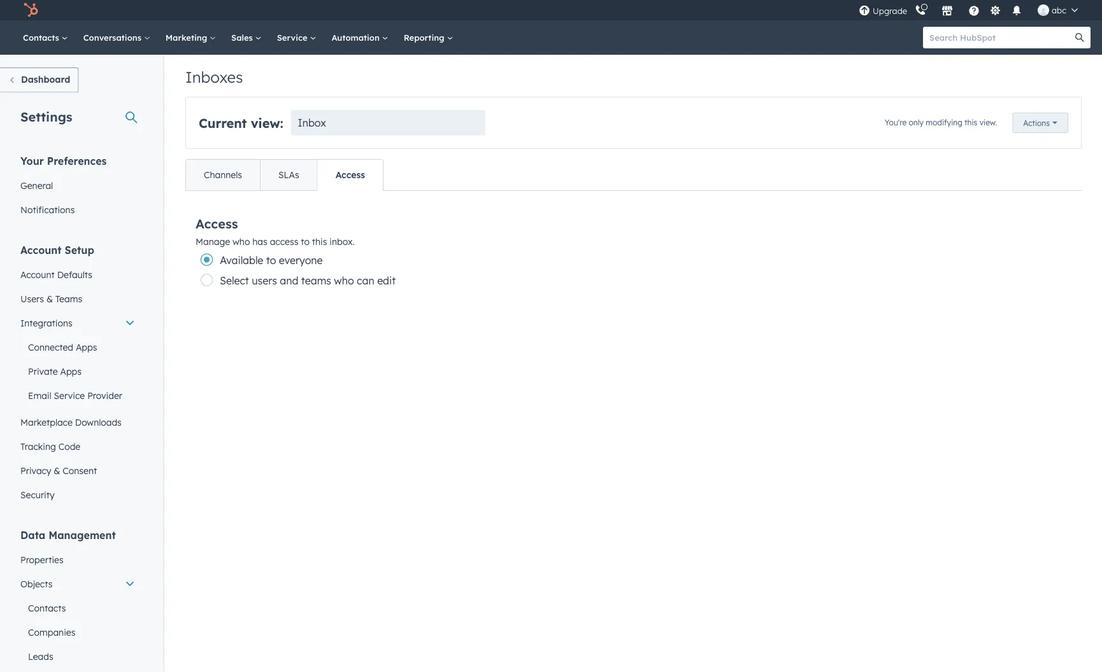 Task type: describe. For each thing, give the bounding box(es) containing it.
notifications button
[[1006, 0, 1028, 20]]

account defaults
[[20, 269, 92, 280]]

connected apps link
[[13, 335, 143, 360]]

general link
[[13, 174, 143, 198]]

conversations link
[[76, 20, 158, 55]]

dashboard link
[[0, 68, 79, 93]]

account setup
[[20, 244, 94, 256]]

automation link
[[324, 20, 396, 55]]

marketplaces button
[[934, 0, 961, 20]]

calling icon button
[[910, 2, 931, 19]]

edit
[[377, 275, 396, 287]]

notifications link
[[13, 198, 143, 222]]

tracking
[[20, 441, 56, 452]]

companies link
[[13, 621, 143, 645]]

view.
[[979, 118, 997, 127]]

select users and teams who can edit
[[220, 275, 396, 287]]

users & teams
[[20, 293, 82, 304]]

security
[[20, 490, 55, 501]]

data management element
[[13, 528, 143, 673]]

settings link
[[987, 4, 1003, 17]]

data management
[[20, 529, 116, 542]]

settings image
[[990, 5, 1001, 17]]

users & teams link
[[13, 287, 143, 311]]

objects
[[20, 579, 52, 590]]

settings
[[20, 109, 72, 125]]

your
[[20, 154, 44, 167]]

upgrade
[[873, 6, 907, 16]]

1 vertical spatial who
[[334, 275, 354, 287]]

privacy & consent
[[20, 465, 97, 476]]

connected
[[28, 342, 73, 353]]

defaults
[[57, 269, 92, 280]]

properties
[[20, 555, 63, 566]]

access
[[270, 236, 298, 247]]

contacts link for conversations link
[[15, 20, 76, 55]]

available
[[220, 254, 263, 267]]

marketing link
[[158, 20, 224, 55]]

view:
[[251, 115, 283, 131]]

notifications image
[[1011, 6, 1022, 17]]

help image
[[968, 6, 980, 17]]

private
[[28, 366, 58, 377]]

reporting
[[404, 32, 447, 43]]

search image
[[1075, 33, 1084, 42]]

available to everyone
[[220, 254, 323, 267]]

private apps link
[[13, 360, 143, 384]]

inbox.
[[330, 236, 355, 247]]

contacts inside data management element
[[28, 603, 66, 614]]

and
[[280, 275, 298, 287]]

your preferences element
[[13, 154, 143, 222]]

account defaults link
[[13, 263, 143, 287]]

apps for connected apps
[[76, 342, 97, 353]]

dashboard
[[21, 74, 70, 85]]

0 horizontal spatial to
[[266, 254, 276, 267]]

sales
[[231, 32, 255, 43]]

marketplace
[[20, 417, 73, 428]]

apps for private apps
[[60, 366, 82, 377]]

account setup element
[[13, 243, 143, 507]]

email service provider
[[28, 390, 122, 401]]

channels
[[204, 169, 242, 181]]

marketplace downloads
[[20, 417, 122, 428]]

tab list containing channels
[[185, 159, 383, 191]]

everyone
[[279, 254, 323, 267]]

conversations
[[83, 32, 144, 43]]

downloads
[[75, 417, 122, 428]]

current view:
[[199, 115, 283, 131]]

gary orlando image
[[1038, 4, 1049, 16]]

properties link
[[13, 548, 143, 572]]

reporting link
[[396, 20, 461, 55]]

access for access manage who has access to this inbox.
[[196, 216, 238, 232]]

inbox
[[298, 117, 326, 129]]

tracking code
[[20, 441, 80, 452]]

0 vertical spatial this
[[964, 118, 977, 127]]

0 vertical spatial contacts
[[23, 32, 62, 43]]

calling icon image
[[915, 5, 926, 16]]

data
[[20, 529, 45, 542]]

abc button
[[1030, 0, 1085, 20]]

email service provider link
[[13, 384, 143, 408]]

you're
[[885, 118, 907, 127]]

management
[[49, 529, 116, 542]]

sales link
[[224, 20, 269, 55]]

companies
[[28, 627, 75, 638]]



Task type: vqa. For each thing, say whether or not it's contained in the screenshot.
the with to the bottom
no



Task type: locate. For each thing, give the bounding box(es) containing it.
to inside access manage who has access to this inbox.
[[301, 236, 310, 247]]

tab list
[[185, 159, 383, 191]]

0 horizontal spatial access
[[196, 216, 238, 232]]

1 vertical spatial to
[[266, 254, 276, 267]]

account up account defaults
[[20, 244, 62, 256]]

contacts up companies
[[28, 603, 66, 614]]

0 vertical spatial &
[[46, 293, 53, 304]]

1 account from the top
[[20, 244, 62, 256]]

menu
[[857, 0, 1087, 20]]

apps
[[76, 342, 97, 353], [60, 366, 82, 377]]

who left can
[[334, 275, 354, 287]]

0 horizontal spatial who
[[233, 236, 250, 247]]

1 vertical spatial access
[[196, 216, 238, 232]]

account for account setup
[[20, 244, 62, 256]]

0 vertical spatial service
[[277, 32, 310, 43]]

who inside access manage who has access to this inbox.
[[233, 236, 250, 247]]

0 horizontal spatial service
[[54, 390, 85, 401]]

0 vertical spatial contacts link
[[15, 20, 76, 55]]

who up available
[[233, 236, 250, 247]]

service down private apps link
[[54, 390, 85, 401]]

access up manage
[[196, 216, 238, 232]]

code
[[58, 441, 80, 452]]

hubspot link
[[15, 3, 48, 18]]

apps up email service provider
[[60, 366, 82, 377]]

0 vertical spatial apps
[[76, 342, 97, 353]]

service inside account setup element
[[54, 390, 85, 401]]

0 vertical spatial access
[[335, 169, 365, 181]]

account for account defaults
[[20, 269, 55, 280]]

0 vertical spatial who
[[233, 236, 250, 247]]

1 vertical spatial service
[[54, 390, 85, 401]]

this left view.
[[964, 118, 977, 127]]

access right slas
[[335, 169, 365, 181]]

this left the inbox.
[[312, 236, 327, 247]]

teams
[[55, 293, 82, 304]]

only
[[909, 118, 924, 127]]

actions button
[[1012, 113, 1068, 133]]

access
[[335, 169, 365, 181], [196, 216, 238, 232]]

1 horizontal spatial who
[[334, 275, 354, 287]]

contacts link
[[15, 20, 76, 55], [13, 597, 143, 621]]

contacts down hubspot link
[[23, 32, 62, 43]]

integrations
[[20, 318, 72, 329]]

1 horizontal spatial service
[[277, 32, 310, 43]]

access for access
[[335, 169, 365, 181]]

contacts link down hubspot link
[[15, 20, 76, 55]]

& for users
[[46, 293, 53, 304]]

& for privacy
[[54, 465, 60, 476]]

slas
[[278, 169, 299, 181]]

1 vertical spatial account
[[20, 269, 55, 280]]

privacy
[[20, 465, 51, 476]]

can
[[357, 275, 374, 287]]

contacts link for companies link
[[13, 597, 143, 621]]

0 vertical spatial to
[[301, 236, 310, 247]]

menu containing abc
[[857, 0, 1087, 20]]

your preferences
[[20, 154, 107, 167]]

leads link
[[13, 645, 143, 669]]

leads
[[28, 651, 53, 662]]

service right sales link
[[277, 32, 310, 43]]

actions
[[1023, 118, 1050, 128]]

provider
[[87, 390, 122, 401]]

1 vertical spatial contacts link
[[13, 597, 143, 621]]

access inside tab list
[[335, 169, 365, 181]]

you're only modifying this view.
[[885, 118, 997, 127]]

select
[[220, 275, 249, 287]]

1 vertical spatial apps
[[60, 366, 82, 377]]

1 vertical spatial contacts
[[28, 603, 66, 614]]

help button
[[963, 0, 985, 20]]

abc
[[1052, 5, 1066, 15]]

general
[[20, 180, 53, 191]]

Search HubSpot search field
[[923, 27, 1079, 48]]

access link
[[317, 160, 383, 190]]

search button
[[1069, 27, 1091, 48]]

users
[[20, 293, 44, 304]]

current
[[199, 115, 247, 131]]

1 horizontal spatial to
[[301, 236, 310, 247]]

teams
[[301, 275, 331, 287]]

access manage who has access to this inbox.
[[196, 216, 355, 247]]

slas link
[[260, 160, 317, 190]]

who
[[233, 236, 250, 247], [334, 275, 354, 287]]

2 account from the top
[[20, 269, 55, 280]]

users
[[252, 275, 277, 287]]

marketing
[[165, 32, 210, 43]]

account up users
[[20, 269, 55, 280]]

0 vertical spatial account
[[20, 244, 62, 256]]

automation
[[331, 32, 382, 43]]

contacts
[[23, 32, 62, 43], [28, 603, 66, 614]]

0 horizontal spatial &
[[46, 293, 53, 304]]

preferences
[[47, 154, 107, 167]]

service
[[277, 32, 310, 43], [54, 390, 85, 401]]

1 vertical spatial &
[[54, 465, 60, 476]]

1 vertical spatial this
[[312, 236, 327, 247]]

private apps
[[28, 366, 82, 377]]

email
[[28, 390, 51, 401]]

modifying
[[926, 118, 962, 127]]

1 horizontal spatial this
[[964, 118, 977, 127]]

to up everyone
[[301, 236, 310, 247]]

manage
[[196, 236, 230, 247]]

1 horizontal spatial &
[[54, 465, 60, 476]]

& right 'privacy' at bottom
[[54, 465, 60, 476]]

to up users
[[266, 254, 276, 267]]

account
[[20, 244, 62, 256], [20, 269, 55, 280]]

marketplace downloads link
[[13, 411, 143, 435]]

security link
[[13, 483, 143, 507]]

notifications
[[20, 204, 75, 215]]

apps down "integrations" button
[[76, 342, 97, 353]]

objects button
[[13, 572, 143, 597]]

upgrade image
[[859, 5, 870, 17]]

tracking code link
[[13, 435, 143, 459]]

to
[[301, 236, 310, 247], [266, 254, 276, 267]]

marketplaces image
[[942, 6, 953, 17]]

service link
[[269, 20, 324, 55]]

&
[[46, 293, 53, 304], [54, 465, 60, 476]]

has
[[252, 236, 267, 247]]

1 horizontal spatial access
[[335, 169, 365, 181]]

& right users
[[46, 293, 53, 304]]

access inside access manage who has access to this inbox.
[[196, 216, 238, 232]]

privacy & consent link
[[13, 459, 143, 483]]

this inside access manage who has access to this inbox.
[[312, 236, 327, 247]]

connected apps
[[28, 342, 97, 353]]

hubspot image
[[23, 3, 38, 18]]

0 horizontal spatial this
[[312, 236, 327, 247]]

contacts link up companies
[[13, 597, 143, 621]]

channels link
[[186, 160, 260, 190]]

inboxes
[[185, 68, 243, 87]]

inbox button
[[291, 110, 485, 136]]

this
[[964, 118, 977, 127], [312, 236, 327, 247]]

setup
[[65, 244, 94, 256]]



